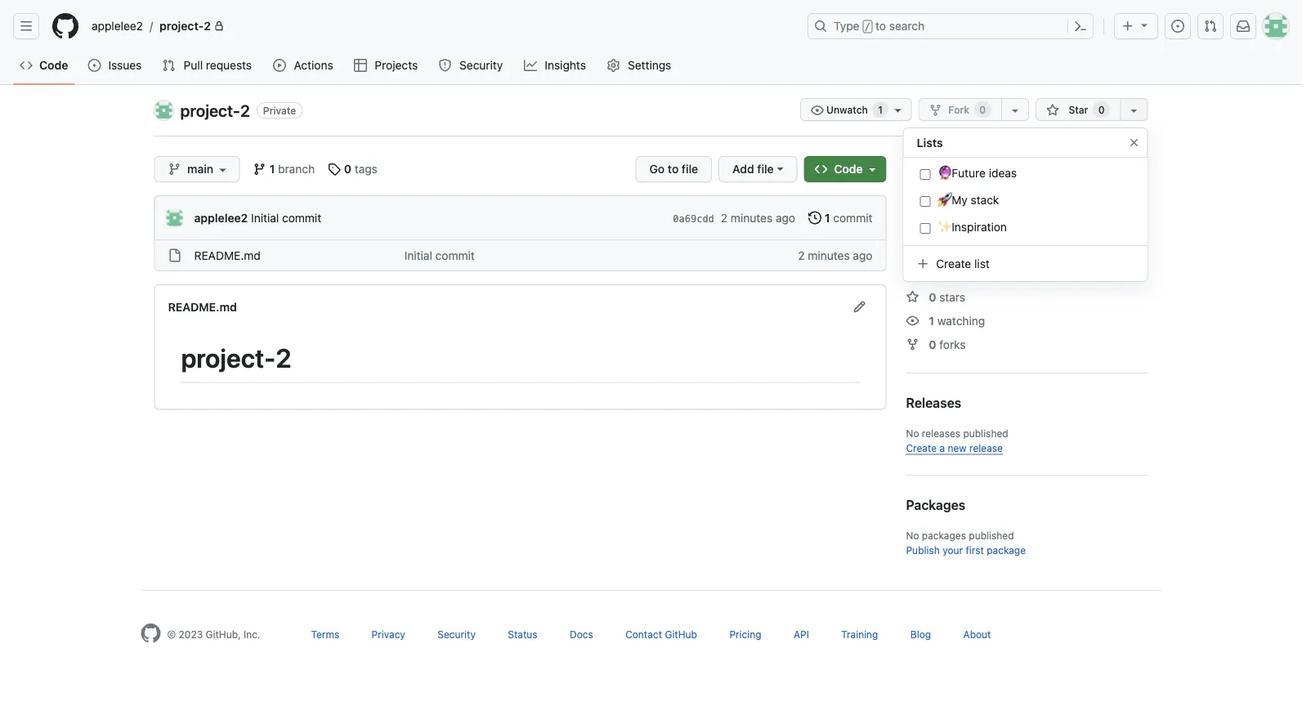 Task type: vqa. For each thing, say whether or not it's contained in the screenshot.
Fix Changes_Display_Dict To Display Added/Deleted Objects For M2M Updates
no



Task type: locate. For each thing, give the bounding box(es) containing it.
new
[[948, 442, 967, 454]]

git pull request image left notifications icon
[[1204, 20, 1217, 33]]

ago inside grid
[[853, 248, 873, 262]]

ideas
[[989, 166, 1017, 179]]

1 vertical spatial homepage image
[[141, 624, 161, 643]]

project-2 link down pull requests
[[180, 101, 250, 120]]

0 horizontal spatial git pull request image
[[162, 59, 175, 72]]

1 vertical spatial applelee2 link
[[194, 211, 248, 224]]

topics
[[1069, 191, 1105, 206]]

status link
[[508, 629, 537, 640]]

0 horizontal spatial homepage image
[[52, 13, 78, 39]]

docs link
[[570, 629, 593, 640]]

0 vertical spatial applelee2
[[92, 19, 143, 33]]

github,
[[206, 629, 241, 640]]

0 forks
[[929, 338, 966, 351]]

1 vertical spatial ago
[[853, 248, 873, 262]]

commit
[[282, 211, 321, 224], [833, 211, 873, 224], [435, 248, 475, 262]]

0 vertical spatial star image
[[1046, 104, 1059, 117]]

packages link
[[906, 495, 1148, 515]]

no up publish
[[906, 530, 919, 541]]

commits on main element
[[833, 211, 873, 224]]

contact
[[625, 629, 662, 640]]

0a69cdd
[[673, 213, 714, 224]]

homepage image left '©'
[[141, 624, 161, 643]]

to right the go
[[668, 162, 679, 176]]

repo forked image left fork
[[929, 104, 942, 117]]

1 horizontal spatial homepage image
[[141, 624, 161, 643]]

file right the go
[[682, 162, 698, 176]]

1 horizontal spatial issue opened image
[[1171, 20, 1184, 33]]

1 horizontal spatial applelee2
[[194, 211, 248, 224]]

0 vertical spatial code
[[39, 58, 68, 72]]

applelee2 link right '@applelee2' image
[[194, 211, 248, 224]]

releases
[[906, 395, 961, 411]]

create list
[[933, 257, 990, 271]]

readme.md link inside grid
[[194, 248, 261, 262]]

0 users starred this repository element
[[1093, 101, 1110, 118]]

2 inside grid
[[798, 248, 805, 262]]

1 branch
[[269, 162, 315, 176]]

1 horizontal spatial star image
[[1046, 104, 1059, 117]]

©
[[167, 629, 176, 640]]

code left the "issues" link
[[39, 58, 68, 72]]

1 for 1 commit
[[825, 211, 830, 224]]

security link left graph image
[[432, 53, 511, 78]]

0 vertical spatial project-
[[159, 19, 204, 33]]

eye image
[[811, 104, 824, 117], [906, 314, 919, 327]]

create down readme
[[936, 257, 971, 271]]

security
[[459, 58, 503, 72], [438, 629, 476, 640]]

published for release
[[963, 427, 1008, 439]]

list containing applelee2 /
[[85, 13, 798, 39]]

cell
[[168, 247, 181, 264]]

0 vertical spatial initial
[[251, 211, 279, 224]]

/ left lock icon
[[150, 19, 153, 33]]

0 horizontal spatial commit
[[282, 211, 321, 224]]

1 horizontal spatial git pull request image
[[1204, 20, 1217, 33]]

1 vertical spatial published
[[969, 530, 1014, 541]]

0 vertical spatial readme.md link
[[194, 248, 261, 262]]

0 vertical spatial issue opened image
[[1171, 20, 1184, 33]]

1 horizontal spatial initial
[[404, 248, 432, 262]]

/ right type
[[865, 21, 870, 33]]

homepage image up code link
[[52, 13, 78, 39]]

go
[[649, 162, 665, 176]]

code image
[[20, 59, 33, 72], [815, 163, 828, 176]]

0 horizontal spatial file
[[682, 162, 698, 176]]

row containing readme.md
[[155, 239, 886, 271]]

1 horizontal spatial ago
[[853, 248, 873, 262]]

0 horizontal spatial applelee2 link
[[85, 13, 150, 39]]

0 horizontal spatial eye image
[[811, 104, 824, 117]]

None checkbox
[[920, 221, 931, 235]]

1 vertical spatial project-2 link
[[180, 101, 250, 120]]

1 right history icon
[[825, 211, 830, 224]]

minutes
[[731, 211, 773, 224], [808, 248, 850, 262]]

project-
[[159, 19, 204, 33], [180, 101, 240, 120], [181, 342, 276, 374]]

1 horizontal spatial to
[[875, 19, 886, 33]]

stars
[[939, 290, 965, 304]]

repo forked image
[[929, 104, 942, 117], [906, 338, 919, 351]]

2 vertical spatial project-2
[[181, 342, 292, 374]]

branch
[[278, 162, 315, 176]]

2 no from the top
[[906, 427, 919, 439]]

first
[[966, 544, 984, 556]]

applelee2 link up the "issues" link
[[85, 13, 150, 39]]

1 commit
[[825, 211, 873, 224]]

file inside "button"
[[757, 162, 774, 176]]

applelee2 for applelee2 /
[[92, 19, 143, 33]]

star image for 0
[[906, 291, 919, 304]]

about right blog
[[963, 629, 991, 640]]

1 no from the top
[[906, 191, 923, 206]]

published
[[963, 427, 1008, 439], [969, 530, 1014, 541]]

star image
[[1046, 104, 1059, 117], [906, 291, 919, 304]]

minutes down history icon
[[808, 248, 850, 262]]

triangle down image right plus image
[[1138, 18, 1151, 31]]

unwatch
[[824, 104, 871, 115]]

0 vertical spatial to
[[875, 19, 886, 33]]

commit for 1 commit
[[833, 211, 873, 224]]

list
[[85, 13, 798, 39]]

project-2
[[159, 19, 211, 33], [180, 101, 250, 120], [181, 342, 292, 374]]

create inside no releases published create a new release
[[906, 442, 937, 454]]

0 horizontal spatial issue opened image
[[88, 59, 101, 72]]

no up provided.
[[906, 191, 923, 206]]

no inside 'no packages published publish your first package'
[[906, 530, 919, 541]]

2
[[204, 19, 211, 33], [240, 101, 250, 120], [721, 211, 728, 224], [798, 248, 805, 262], [276, 342, 292, 374]]

0 vertical spatial security
[[459, 58, 503, 72]]

no left releases
[[906, 427, 919, 439]]

applelee2 /
[[92, 19, 153, 33]]

0 horizontal spatial /
[[150, 19, 153, 33]]

star image down the activity link
[[906, 291, 919, 304]]

actions link
[[267, 53, 341, 78]]

0 horizontal spatial ago
[[776, 211, 795, 224]]

0 vertical spatial applelee2 link
[[85, 13, 150, 39]]

triangle down image
[[1138, 18, 1151, 31], [866, 163, 879, 176]]

1 vertical spatial initial
[[404, 248, 432, 262]]

1 vertical spatial project-
[[180, 101, 240, 120]]

packages
[[906, 497, 965, 513]]

readme.md inside grid
[[194, 248, 261, 262]]

repo forked image for 0
[[906, 338, 919, 351]]

git pull request image
[[1204, 20, 1217, 33], [162, 59, 175, 72]]

readme.md link
[[194, 248, 261, 262], [168, 300, 237, 313]]

0 stars
[[929, 290, 965, 304]]

1 right unwatch
[[878, 104, 883, 115]]

3 no from the top
[[906, 530, 919, 541]]

1 horizontal spatial code image
[[815, 163, 828, 176]]

status
[[508, 629, 537, 640]]

1 horizontal spatial file
[[757, 162, 774, 176]]

applelee2 right '@applelee2' image
[[194, 211, 248, 224]]

no
[[906, 191, 923, 206], [906, 427, 919, 439], [906, 530, 919, 541]]

0 vertical spatial homepage image
[[52, 13, 78, 39]]

published inside 'no packages published publish your first package'
[[969, 530, 1014, 541]]

0 horizontal spatial code image
[[20, 59, 33, 72]]

1 vertical spatial minutes
[[808, 248, 850, 262]]

code up "1 commit" at the top right
[[834, 162, 863, 176]]

gear image
[[607, 59, 620, 72]]

0 vertical spatial security link
[[432, 53, 511, 78]]

issue opened image left issues
[[88, 59, 101, 72]]

lists list
[[917, 161, 1134, 239]]

a
[[940, 442, 945, 454]]

0
[[979, 104, 986, 115], [1098, 104, 1105, 115], [344, 162, 351, 176], [929, 290, 936, 304], [929, 338, 936, 351]]

go to file link
[[636, 156, 712, 182]]

0 horizontal spatial to
[[668, 162, 679, 176]]

project-2 link
[[153, 13, 230, 39], [180, 101, 250, 120]]

0 right star
[[1098, 104, 1105, 115]]

blog link
[[910, 629, 931, 640]]

1 down 0 stars
[[929, 314, 934, 327]]

settings
[[628, 58, 671, 72]]

pull requests
[[184, 58, 252, 72]]

0 left forks
[[929, 338, 936, 351]]

publish your first package link
[[906, 544, 1026, 556]]

/
[[150, 19, 153, 33], [865, 21, 870, 33]]

🚀
[[937, 193, 949, 206]]

triangle down image up commits on main element
[[866, 163, 879, 176]]

owner avatar image
[[154, 101, 174, 120]]

cell inside grid
[[168, 247, 181, 264]]

ago left history icon
[[776, 211, 795, 224]]

0 vertical spatial repo forked image
[[929, 104, 942, 117]]

1 vertical spatial no
[[906, 427, 919, 439]]

initial commit link
[[251, 211, 321, 224], [404, 248, 475, 262]]

about down 'lists'
[[906, 158, 943, 174]]

applelee2
[[92, 19, 143, 33], [194, 211, 248, 224]]

0 vertical spatial published
[[963, 427, 1008, 439]]

issues
[[108, 58, 142, 72]]

commit for initial commit
[[435, 248, 475, 262]]

0 horizontal spatial repo forked image
[[906, 338, 919, 351]]

row
[[155, 239, 886, 271]]

🔮 future ideas
[[937, 166, 1017, 179]]

fork
[[948, 104, 969, 115]]

1 for 1 branch
[[269, 162, 275, 176]]

0 vertical spatial code image
[[20, 59, 33, 72]]

docs
[[570, 629, 593, 640]]

tag image
[[328, 163, 341, 176]]

notifications image
[[1237, 20, 1250, 33]]

1 vertical spatial applelee2
[[194, 211, 248, 224]]

add file
[[732, 162, 774, 176]]

0 vertical spatial readme.md
[[194, 248, 261, 262]]

1
[[878, 104, 883, 115], [269, 162, 275, 176], [825, 211, 830, 224], [929, 314, 934, 327]]

readme.md down applelee2 initial commit
[[194, 248, 261, 262]]

commit inside grid
[[435, 248, 475, 262]]

pull requests link
[[156, 53, 260, 78]]

no inside no description, website, or topics provided.
[[906, 191, 923, 206]]

no inside no releases published create a new release
[[906, 427, 919, 439]]

© 2023 github, inc.
[[167, 629, 260, 640]]

published up release
[[963, 427, 1008, 439]]

0 vertical spatial no
[[906, 191, 923, 206]]

privacy link
[[372, 629, 405, 640]]

readme.md down the file icon
[[168, 300, 237, 313]]

1 vertical spatial star image
[[906, 291, 919, 304]]

pricing link
[[729, 629, 761, 640]]

security link left status link
[[438, 629, 476, 640]]

activity link
[[906, 266, 968, 280]]

0 vertical spatial about
[[906, 158, 943, 174]]

/ inside applelee2 /
[[150, 19, 153, 33]]

0 horizontal spatial initial commit link
[[251, 211, 321, 224]]

✨
[[937, 220, 949, 233]]

1 horizontal spatial initial commit link
[[404, 248, 475, 262]]

ago
[[776, 211, 795, 224], [853, 248, 873, 262]]

1 horizontal spatial eye image
[[906, 314, 919, 327]]

repo forked image left 0 forks
[[906, 338, 919, 351]]

to
[[875, 19, 886, 33], [668, 162, 679, 176]]

0 horizontal spatial triangle down image
[[866, 163, 879, 176]]

1 vertical spatial initial commit link
[[404, 248, 475, 262]]

2 vertical spatial no
[[906, 530, 919, 541]]

applelee2 for applelee2 initial commit
[[194, 211, 248, 224]]

1 vertical spatial about
[[963, 629, 991, 640]]

1 right git branch image
[[269, 162, 275, 176]]

file right add
[[757, 162, 774, 176]]

security link
[[432, 53, 511, 78], [438, 629, 476, 640]]

1 horizontal spatial minutes
[[808, 248, 850, 262]]

1 vertical spatial to
[[668, 162, 679, 176]]

security right shield icon
[[459, 58, 503, 72]]

stack
[[971, 193, 999, 206]]

published inside no releases published create a new release
[[963, 427, 1008, 439]]

0 horizontal spatial star image
[[906, 291, 919, 304]]

2 horizontal spatial commit
[[833, 211, 873, 224]]

0a69cdd 2 minutes ago
[[673, 211, 795, 224]]

2 file from the left
[[757, 162, 774, 176]]

about link
[[963, 629, 991, 640]]

0 right tag image
[[344, 162, 351, 176]]

grid
[[155, 239, 886, 271]]

homepage image
[[52, 13, 78, 39], [141, 624, 161, 643]]

1 vertical spatial security link
[[438, 629, 476, 640]]

description,
[[926, 191, 997, 206]]

1 horizontal spatial /
[[865, 21, 870, 33]]

0 horizontal spatial initial
[[251, 211, 279, 224]]

0 horizontal spatial applelee2
[[92, 19, 143, 33]]

ago down commits on main element
[[853, 248, 873, 262]]

None checkbox
[[920, 168, 931, 181], [920, 195, 931, 208], [920, 168, 931, 181], [920, 195, 931, 208]]

1 horizontal spatial commit
[[435, 248, 475, 262]]

lock image
[[214, 21, 224, 31]]

terms link
[[311, 629, 339, 640]]

0 vertical spatial create
[[936, 257, 971, 271]]

0 horizontal spatial minutes
[[731, 211, 773, 224]]

1 vertical spatial repo forked image
[[906, 338, 919, 351]]

create
[[936, 257, 971, 271], [906, 442, 937, 454]]

minutes down add file
[[731, 211, 773, 224]]

issue opened image
[[1171, 20, 1184, 33], [88, 59, 101, 72]]

published up package
[[969, 530, 1014, 541]]

2 minutes ago
[[798, 248, 873, 262]]

applelee2 link for applelee2 initial commit
[[194, 211, 248, 224]]

issue opened image inside the "issues" link
[[88, 59, 101, 72]]

readme.md link down applelee2 initial commit
[[194, 248, 261, 262]]

create left a
[[906, 442, 937, 454]]

private
[[263, 105, 296, 116]]

0 for 0 stars
[[929, 290, 936, 304]]

star image for star
[[1046, 104, 1059, 117]]

/ for applelee2
[[150, 19, 153, 33]]

applelee2 up the "issues" link
[[92, 19, 143, 33]]

package
[[987, 544, 1026, 556]]

git pull request image left "pull"
[[162, 59, 175, 72]]

1 horizontal spatial repo forked image
[[929, 104, 942, 117]]

1 vertical spatial issue opened image
[[88, 59, 101, 72]]

pull
[[184, 58, 203, 72]]

fork 0
[[948, 104, 986, 115]]

to left "search"
[[875, 19, 886, 33]]

git pull request image inside pull requests link
[[162, 59, 175, 72]]

/ inside type / to search
[[865, 21, 870, 33]]

1 vertical spatial create
[[906, 442, 937, 454]]

provided.
[[906, 210, 961, 226]]

security left status link
[[438, 629, 476, 640]]

🚀 my stack
[[937, 193, 999, 206]]

star image left star
[[1046, 104, 1059, 117]]

applelee2 inside applelee2 /
[[92, 19, 143, 33]]

0 vertical spatial minutes
[[731, 211, 773, 224]]

1 horizontal spatial code
[[834, 162, 863, 176]]

1 horizontal spatial applelee2 link
[[194, 211, 248, 224]]

0 tags
[[344, 162, 378, 176]]

star
[[1069, 104, 1088, 115]]

1 horizontal spatial triangle down image
[[1138, 18, 1151, 31]]

1 vertical spatial git pull request image
[[162, 59, 175, 72]]

0 vertical spatial git pull request image
[[1204, 20, 1217, 33]]

1 vertical spatial eye image
[[906, 314, 919, 327]]

0 vertical spatial project-2 link
[[153, 13, 230, 39]]

initial
[[251, 211, 279, 224], [404, 248, 432, 262]]

table image
[[354, 59, 367, 72]]

pricing
[[729, 629, 761, 640]]

project-2 link up "pull"
[[153, 13, 230, 39]]

issue opened image right plus image
[[1171, 20, 1184, 33]]

readme.md
[[194, 248, 261, 262], [168, 300, 237, 313]]

readme.md link down the file icon
[[168, 300, 237, 313]]

0 left stars
[[929, 290, 936, 304]]



Task type: describe. For each thing, give the bounding box(es) containing it.
applelee2 link for applelee2 /
[[85, 13, 150, 39]]

1 vertical spatial code
[[834, 162, 863, 176]]

file image
[[168, 249, 181, 262]]

0 vertical spatial triangle down image
[[1138, 18, 1151, 31]]

release
[[969, 442, 1003, 454]]

history image
[[808, 211, 821, 224]]

no releases published create a new release
[[906, 427, 1008, 454]]

see your forks of this repository image
[[1009, 104, 1022, 117]]

no description, website, or topics provided.
[[906, 191, 1105, 226]]

✨ inspiration
[[937, 220, 1007, 233]]

issues link
[[81, 53, 149, 78]]

star 0
[[1066, 104, 1105, 115]]

git branch image
[[168, 163, 181, 176]]

1 vertical spatial project-2
[[180, 101, 250, 120]]

published for package
[[969, 530, 1014, 541]]

projects
[[375, 58, 418, 72]]

readme
[[926, 243, 972, 256]]

2 vertical spatial project-
[[181, 342, 276, 374]]

projects link
[[347, 53, 426, 78]]

actions
[[294, 58, 333, 72]]

future
[[952, 166, 986, 179]]

1 vertical spatial readme.md
[[168, 300, 237, 313]]

plus image
[[917, 257, 930, 271]]

type
[[834, 19, 859, 33]]

2 inside project-2 'link'
[[204, 19, 211, 33]]

create inside button
[[936, 257, 971, 271]]

1 vertical spatial triangle down image
[[866, 163, 879, 176]]

type / to search
[[834, 19, 925, 33]]

terms
[[311, 629, 339, 640]]

initial inside grid
[[404, 248, 432, 262]]

initial commit link inside grid
[[404, 248, 475, 262]]

0 for 0 tags
[[344, 162, 351, 176]]

training link
[[841, 629, 878, 640]]

packages
[[922, 530, 966, 541]]

shield image
[[439, 59, 452, 72]]

0 for 0 forks
[[929, 338, 936, 351]]

0 vertical spatial initial commit link
[[251, 211, 321, 224]]

create list button
[[910, 252, 1141, 276]]

0 horizontal spatial code
[[39, 58, 68, 72]]

no packages published publish your first package
[[906, 530, 1026, 556]]

inc.
[[244, 629, 260, 640]]

0 horizontal spatial about
[[906, 158, 943, 174]]

0 right fork
[[979, 104, 986, 115]]

1 horizontal spatial about
[[963, 629, 991, 640]]

2023
[[179, 629, 203, 640]]

0 vertical spatial ago
[[776, 211, 795, 224]]

readme link
[[906, 243, 972, 256]]

list
[[974, 257, 990, 271]]

code link
[[13, 53, 75, 78]]

1 file from the left
[[682, 162, 698, 176]]

0 vertical spatial project-2
[[159, 19, 211, 33]]

edit this file image
[[853, 300, 866, 313]]

git branch image
[[253, 163, 266, 176]]

grid containing readme.md
[[155, 239, 886, 271]]

plus image
[[1121, 20, 1134, 33]]

0a69cdd link
[[673, 211, 714, 226]]

graph image
[[524, 59, 537, 72]]

minutes inside row
[[808, 248, 850, 262]]

main
[[187, 162, 213, 176]]

insights
[[545, 58, 586, 72]]

api
[[794, 629, 809, 640]]

git pull request image for issue opened icon inside the "issues" link
[[162, 59, 175, 72]]

add this repository to a list image
[[1128, 104, 1141, 117]]

/ for type
[[865, 21, 870, 33]]

add
[[732, 162, 754, 176]]

releases link
[[906, 395, 961, 411]]

create a new release link
[[906, 442, 1003, 454]]

@applelee2 image
[[165, 208, 184, 228]]

project- inside 'link'
[[159, 19, 204, 33]]

1 for 1 watching
[[929, 314, 934, 327]]

2 minutes ago link
[[721, 209, 795, 226]]

play image
[[273, 59, 286, 72]]

0 vertical spatial eye image
[[811, 104, 824, 117]]

tags
[[355, 162, 378, 176]]

search
[[889, 19, 925, 33]]

training
[[841, 629, 878, 640]]

insights link
[[517, 53, 594, 78]]

releases
[[922, 427, 960, 439]]

repo forked image for fork
[[929, 104, 942, 117]]

your
[[943, 544, 963, 556]]

1 watching
[[929, 314, 985, 327]]

no for no description, website, or topics provided.
[[906, 191, 923, 206]]

1 vertical spatial code image
[[815, 163, 828, 176]]

contact github
[[625, 629, 697, 640]]

my
[[952, 193, 968, 206]]

blog
[[910, 629, 931, 640]]

1 for 1
[[878, 104, 883, 115]]

no for no packages published publish your first package
[[906, 530, 919, 541]]

close menu image
[[1128, 136, 1141, 149]]

api link
[[794, 629, 809, 640]]

forks
[[939, 338, 966, 351]]

🔮
[[937, 166, 949, 179]]

1 vertical spatial readme.md link
[[168, 300, 237, 313]]

contact github link
[[625, 629, 697, 640]]

1 vertical spatial security
[[438, 629, 476, 640]]

activity
[[929, 266, 968, 280]]

book image
[[906, 243, 919, 256]]

command palette image
[[1074, 20, 1087, 33]]

inspiration
[[952, 220, 1007, 233]]

applelee2 initial commit
[[194, 211, 321, 224]]

lists
[[917, 136, 943, 149]]

go to file
[[649, 162, 698, 176]]

or
[[1053, 191, 1065, 206]]

settings link
[[600, 53, 679, 78]]

none checkbox inside lists list
[[920, 221, 931, 235]]

no for no releases published create a new release
[[906, 427, 919, 439]]

add file button
[[719, 156, 797, 182]]

edit repository metadata image
[[1135, 159, 1148, 172]]

git pull request image for the right issue opened icon
[[1204, 20, 1217, 33]]

publish
[[906, 544, 940, 556]]

initial commit
[[404, 248, 475, 262]]

github
[[665, 629, 697, 640]]

privacy
[[372, 629, 405, 640]]



